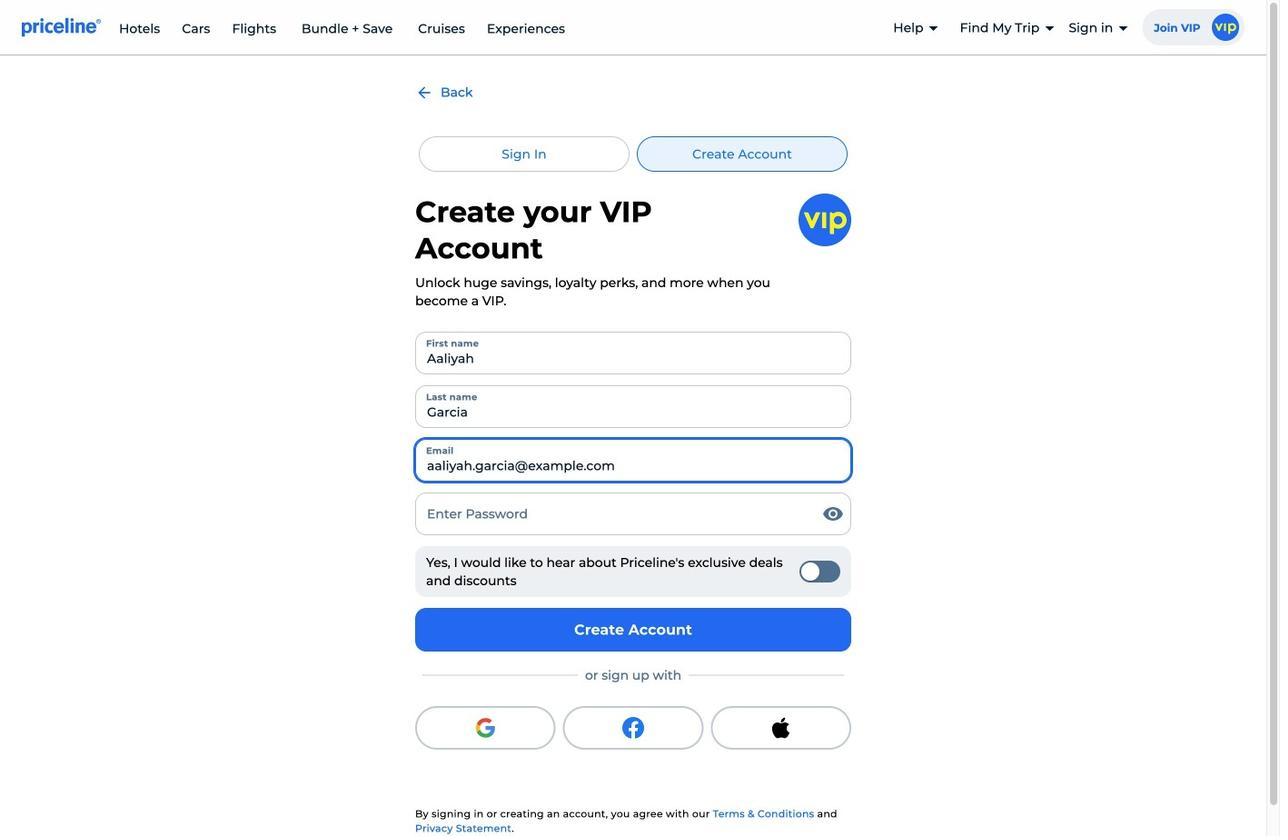 Task type: locate. For each thing, give the bounding box(es) containing it.
vip badge icon image
[[1213, 14, 1240, 41]]

sign in with facebook image
[[623, 717, 644, 739]]

priceline.com home image
[[22, 17, 101, 37]]

tab list
[[415, 136, 852, 172]]

Email text field
[[415, 439, 852, 482]]

vip logo image
[[799, 194, 852, 246]]



Task type: describe. For each thing, give the bounding box(es) containing it.
Enter Password password field
[[415, 493, 852, 535]]

sign in with apple image
[[771, 717, 792, 739]]

Last name text field
[[415, 385, 852, 428]]

First name text field
[[415, 332, 852, 374]]

sign in with google image
[[475, 717, 497, 739]]



Task type: vqa. For each thing, say whether or not it's contained in the screenshot.
Enterprise image
no



